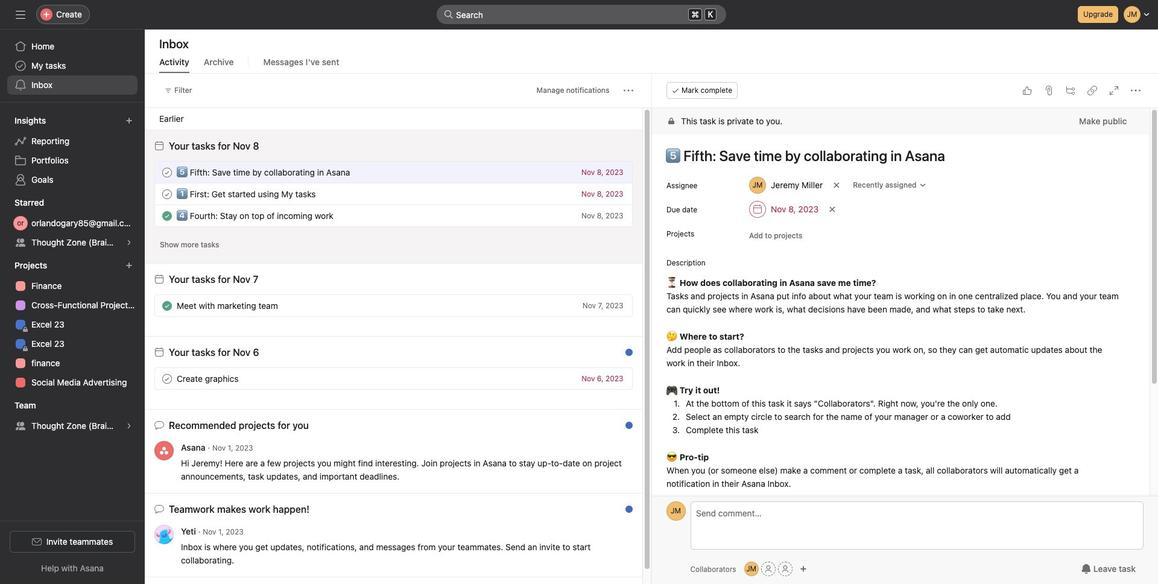 Task type: locate. For each thing, give the bounding box(es) containing it.
your tasks for nov 6, task element
[[169, 347, 259, 358]]

teams element
[[0, 395, 145, 438]]

1 mark complete image from the top
[[160, 165, 174, 180]]

Completed checkbox
[[160, 209, 174, 223]]

archive notification image
[[620, 424, 629, 433], [620, 508, 629, 517]]

description document
[[653, 275, 1135, 491]]

2 mark complete image from the top
[[160, 187, 174, 201]]

insights element
[[0, 110, 145, 192]]

add or remove collaborators image
[[800, 566, 807, 573]]

completed image
[[160, 209, 174, 223]]

0 vertical spatial mark complete checkbox
[[160, 165, 174, 180]]

mark complete image up completed checkbox
[[160, 187, 174, 201]]

1 vertical spatial mark complete checkbox
[[160, 187, 174, 201]]

add subtask image
[[1066, 86, 1076, 95]]

1 vertical spatial mark complete image
[[160, 187, 174, 201]]

attachments: add a file to this task, 5️⃣ fifth: save time by collaborating in asana image
[[1044, 86, 1054, 95]]

Mark complete checkbox
[[160, 372, 174, 386]]

completed image
[[160, 298, 174, 313]]

0 vertical spatial mark complete image
[[160, 165, 174, 180]]

open user profile image
[[667, 502, 686, 521]]

mark complete checkbox up completed checkbox
[[160, 187, 174, 201]]

mark complete image
[[160, 165, 174, 180], [160, 187, 174, 201]]

prominent image
[[444, 10, 454, 19]]

1 vertical spatial archive notification image
[[620, 508, 629, 517]]

0 vertical spatial archive notification image
[[620, 424, 629, 433]]

see details, thought zone (brainstorm space) image
[[126, 423, 133, 430]]

more actions for this task image
[[1131, 86, 1141, 95]]

new project or portfolio image
[[126, 262, 133, 269]]

starred element
[[0, 192, 145, 255]]

copy task link image
[[1088, 86, 1097, 95]]

mark complete image up completed icon
[[160, 165, 174, 180]]

more actions image
[[624, 86, 633, 95]]

Mark complete checkbox
[[160, 165, 174, 180], [160, 187, 174, 201]]

mark complete checkbox up completed icon
[[160, 165, 174, 180]]

mark complete image for second mark complete checkbox from the top of the page
[[160, 187, 174, 201]]

main content
[[652, 108, 1150, 584]]

full screen image
[[1109, 86, 1119, 95]]

clear due date image
[[829, 206, 836, 213]]

None field
[[437, 5, 727, 24]]

2 mark complete checkbox from the top
[[160, 187, 174, 201]]



Task type: describe. For each thing, give the bounding box(es) containing it.
mark complete image for 2nd mark complete checkbox from the bottom of the page
[[160, 165, 174, 180]]

archive notification image
[[620, 351, 629, 360]]

1 mark complete checkbox from the top
[[160, 165, 174, 180]]

Search tasks, projects, and more text field
[[437, 5, 727, 24]]

2 archive notification image from the top
[[620, 508, 629, 517]]

new insights image
[[126, 117, 133, 124]]

see details, thought zone (brainstorm space) image
[[126, 239, 133, 246]]

Task Name text field
[[658, 142, 1135, 170]]

remove assignee image
[[833, 182, 841, 189]]

add or remove collaborators image
[[745, 562, 759, 576]]

mark complete image
[[160, 372, 174, 386]]

hide sidebar image
[[16, 10, 25, 19]]

projects element
[[0, 255, 145, 395]]

global element
[[0, 30, 145, 102]]

5️⃣ fifth: save time by collaborating in asana dialog
[[652, 74, 1159, 584]]

0 likes. click to like this task image
[[1022, 86, 1032, 95]]

main content inside 5️⃣ fifth: save time by collaborating in asana dialog
[[652, 108, 1150, 584]]

your tasks for nov 8, task element
[[169, 141, 259, 151]]

1 archive notification image from the top
[[620, 424, 629, 433]]

Completed checkbox
[[160, 298, 174, 313]]

your tasks for nov 7, task element
[[169, 274, 259, 285]]



Task type: vqa. For each thing, say whether or not it's contained in the screenshot.
dialog
no



